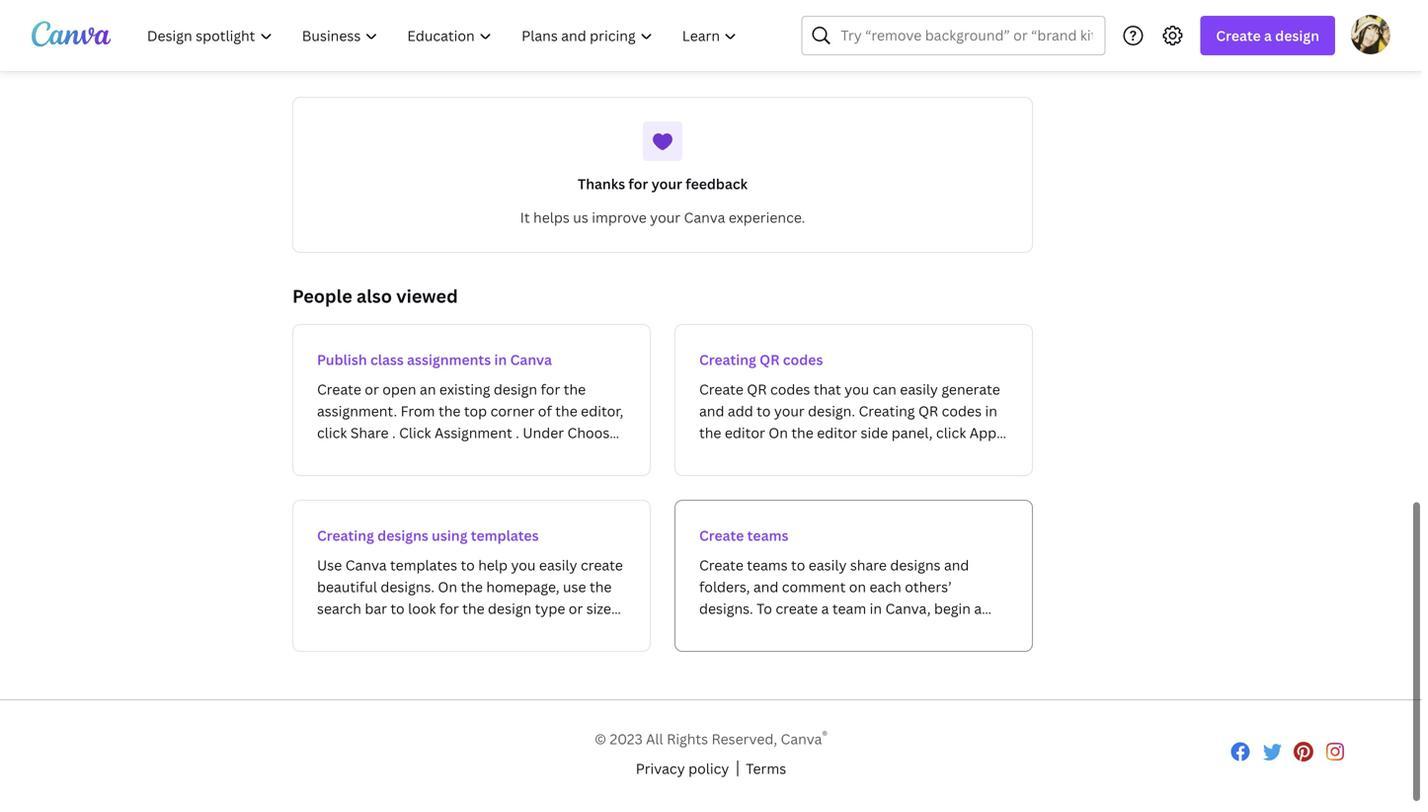Task type: locate. For each thing, give the bounding box(es) containing it.
create
[[1217, 26, 1261, 45], [699, 526, 744, 545]]

create left teams
[[699, 526, 744, 545]]

create teams link
[[675, 500, 1033, 652]]

1 horizontal spatial canva
[[684, 208, 726, 227]]

0 horizontal spatial creating
[[317, 526, 374, 545]]

0 vertical spatial creating
[[699, 350, 757, 369]]

your down thanks for your feedback
[[650, 208, 681, 227]]

experience.
[[729, 208, 806, 227]]

thanks
[[578, 174, 625, 193]]

1 vertical spatial canva
[[510, 350, 552, 369]]

2 horizontal spatial canva
[[781, 730, 822, 749]]

people also viewed
[[292, 284, 458, 308]]

qr
[[760, 350, 780, 369]]

Try "remove background" or "brand kit" search field
[[841, 17, 1093, 54]]

creating designs using templates link
[[292, 500, 651, 652]]

0 vertical spatial create
[[1217, 26, 1261, 45]]

viewed
[[396, 284, 458, 308]]

canva
[[684, 208, 726, 227], [510, 350, 552, 369], [781, 730, 822, 749]]

designs
[[378, 526, 429, 545]]

your
[[652, 174, 683, 193], [650, 208, 681, 227]]

©
[[595, 730, 607, 749]]

canva for © 2023 all rights reserved, canva ®
[[781, 730, 822, 749]]

feedback
[[686, 174, 748, 193]]

creating left designs
[[317, 526, 374, 545]]

creating left "qr"
[[699, 350, 757, 369]]

creating
[[699, 350, 757, 369], [317, 526, 374, 545]]

privacy
[[636, 759, 685, 778]]

design
[[1276, 26, 1320, 45]]

improve
[[592, 208, 647, 227]]

privacy policy
[[636, 759, 729, 778]]

1 horizontal spatial creating
[[699, 350, 757, 369]]

canva up the terms link
[[781, 730, 822, 749]]

in
[[495, 350, 507, 369]]

assignments
[[407, 350, 491, 369]]

creating designs using templates
[[317, 526, 539, 545]]

canva down feedback
[[684, 208, 726, 227]]

publish
[[317, 350, 367, 369]]

0 vertical spatial canva
[[684, 208, 726, 227]]

canva for it helps us improve your canva experience.
[[684, 208, 726, 227]]

create a design
[[1217, 26, 1320, 45]]

privacy policy link
[[636, 758, 729, 780]]

canva inside © 2023 all rights reserved, canva ®
[[781, 730, 822, 749]]

0 vertical spatial your
[[652, 174, 683, 193]]

a
[[1265, 26, 1272, 45]]

create for create a design
[[1217, 26, 1261, 45]]

publish class assignments in canva
[[317, 350, 552, 369]]

helps
[[534, 208, 570, 227]]

it helps us improve your canva experience.
[[520, 208, 806, 227]]

create inside dropdown button
[[1217, 26, 1261, 45]]

create left a
[[1217, 26, 1261, 45]]

canva right in
[[510, 350, 552, 369]]

0 horizontal spatial create
[[699, 526, 744, 545]]

1 vertical spatial create
[[699, 526, 744, 545]]

0 horizontal spatial canva
[[510, 350, 552, 369]]

create a design button
[[1201, 16, 1336, 55]]

1 horizontal spatial create
[[1217, 26, 1261, 45]]

your right for
[[652, 174, 683, 193]]

creating for creating qr codes
[[699, 350, 757, 369]]

teams
[[748, 526, 789, 545]]

1 vertical spatial creating
[[317, 526, 374, 545]]

2 vertical spatial canva
[[781, 730, 822, 749]]

class
[[370, 350, 404, 369]]



Task type: describe. For each thing, give the bounding box(es) containing it.
create teams
[[699, 526, 789, 545]]

creating for creating designs using templates
[[317, 526, 374, 545]]

policy
[[689, 759, 729, 778]]

for
[[629, 174, 648, 193]]

2023
[[610, 730, 643, 749]]

terms link
[[746, 758, 787, 780]]

it
[[520, 208, 530, 227]]

us
[[573, 208, 589, 227]]

reserved,
[[712, 730, 778, 749]]

creating qr codes link
[[675, 324, 1033, 476]]

thanks for your feedback
[[578, 174, 748, 193]]

creating qr codes
[[699, 350, 823, 369]]

templates
[[471, 526, 539, 545]]

also
[[357, 284, 392, 308]]

1 vertical spatial your
[[650, 208, 681, 227]]

publish class assignments in canva link
[[292, 324, 651, 476]]

using
[[432, 526, 468, 545]]

terms
[[746, 759, 787, 778]]

stephanie aranda image
[[1352, 15, 1391, 54]]

codes
[[783, 350, 823, 369]]

rights
[[667, 730, 709, 749]]

people
[[292, 284, 352, 308]]

®
[[822, 727, 828, 743]]

© 2023 all rights reserved, canva ®
[[595, 727, 828, 749]]

all
[[646, 730, 664, 749]]

create for create teams
[[699, 526, 744, 545]]

top level navigation element
[[134, 16, 754, 55]]



Task type: vqa. For each thing, say whether or not it's contained in the screenshot.
'olive oil hand drawn' "IMAGE"
no



